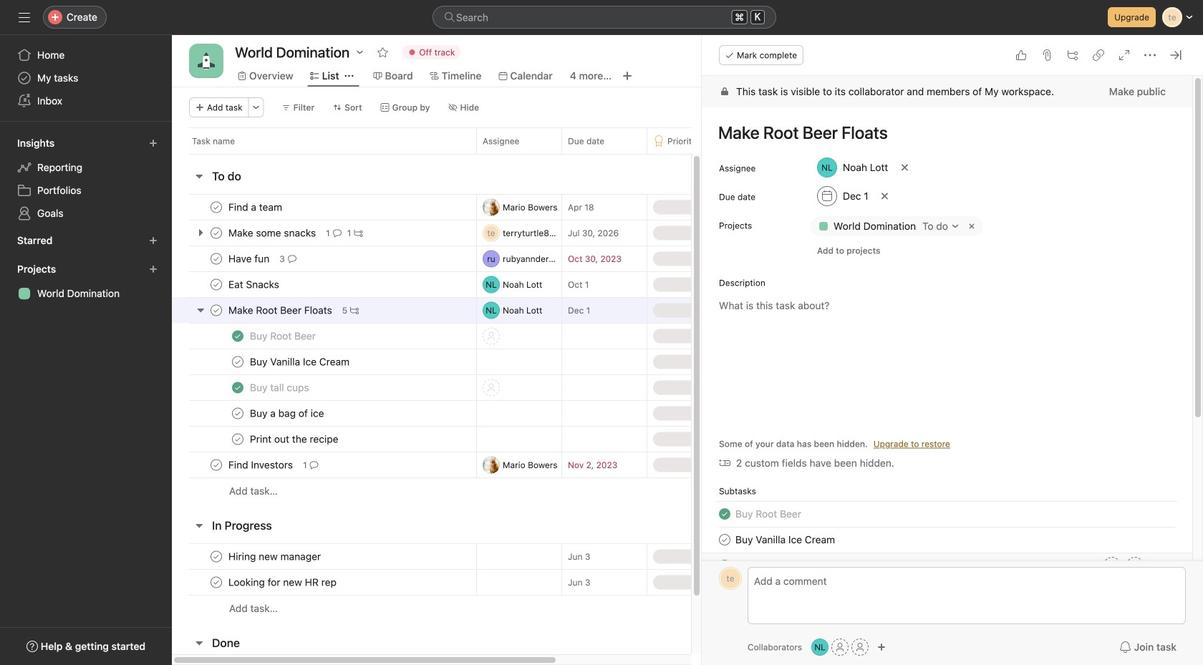 Task type: locate. For each thing, give the bounding box(es) containing it.
1 vertical spatial task name text field
[[736, 532, 835, 548]]

mark complete checkbox inside have fun cell
[[208, 250, 225, 268]]

task name text field for first list item from the top of the main content inside make root beer floats dialog
[[736, 507, 802, 522]]

mark complete image inside print out the recipe cell
[[229, 431, 246, 448]]

collapse task list for this group image for mark complete image within hiring new manager cell
[[193, 520, 205, 532]]

list item
[[702, 502, 1193, 527], [702, 527, 1193, 553], [702, 553, 1193, 579]]

mark complete image inside buy a bag of ice cell
[[229, 405, 246, 422]]

mark complete checkbox inside hiring new manager cell
[[208, 548, 225, 566]]

remove assignee image
[[901, 163, 909, 172]]

1 vertical spatial completed checkbox
[[716, 506, 734, 523]]

buy a bag of ice cell
[[172, 400, 476, 427]]

main content
[[702, 76, 1193, 666]]

0 vertical spatial collapse task list for this group image
[[193, 171, 205, 182]]

mark complete image for eat snacks cell
[[208, 276, 225, 293]]

task name text field inside 'make root beer floats' cell
[[226, 303, 337, 318]]

print out the recipe cell
[[172, 426, 476, 453]]

task name text field for 2nd list item from the top of the main content inside make root beer floats dialog
[[736, 532, 835, 548]]

task name text field inside buy vanilla ice cream cell
[[247, 355, 354, 369]]

close details image
[[1171, 49, 1182, 61]]

0 vertical spatial completed checkbox
[[229, 328, 246, 345]]

0 vertical spatial task name text field
[[736, 507, 802, 522]]

eat snacks cell
[[172, 272, 476, 298]]

task name text field inside the find investors cell
[[226, 458, 297, 472]]

mark complete checkbox inside eat snacks cell
[[208, 276, 225, 293]]

mark complete checkbox for task name text box inside the the looking for new hr rep cell
[[208, 574, 225, 591]]

task name text field for find a team 'cell'
[[226, 200, 287, 215]]

mark complete image inside eat snacks cell
[[208, 276, 225, 293]]

mark complete image inside the looking for new hr rep cell
[[208, 574, 225, 591]]

make some snacks cell
[[172, 220, 476, 246]]

mark complete checkbox inside buy vanilla ice cream cell
[[229, 354, 246, 371]]

1 collapse task list for this group image from the top
[[193, 171, 205, 182]]

Task name text field
[[226, 200, 287, 215], [226, 226, 320, 240], [226, 278, 284, 292], [226, 303, 337, 318], [247, 329, 320, 344], [247, 355, 354, 369], [247, 407, 328, 421], [226, 550, 325, 564], [226, 576, 341, 590]]

Completed checkbox
[[229, 379, 246, 397], [716, 506, 734, 523]]

mark complete image for task name text box inside the buy vanilla ice cream cell
[[229, 354, 246, 371]]

mark complete checkbox for task name text box inside the buy vanilla ice cream cell
[[229, 354, 246, 371]]

task name text field for buy vanilla ice cream cell
[[247, 355, 354, 369]]

hiring new manager cell
[[172, 544, 476, 570]]

task name text field down buy vanilla ice cream cell
[[247, 381, 314, 395]]

completed checkbox inside buy root beer 'cell'
[[229, 328, 246, 345]]

1 subtask image
[[354, 229, 363, 237]]

mark complete image
[[208, 199, 225, 216], [208, 250, 225, 268], [208, 276, 225, 293], [229, 405, 246, 422], [716, 532, 734, 549], [208, 574, 225, 591]]

insights element
[[0, 130, 172, 228]]

0 vertical spatial completed checkbox
[[229, 379, 246, 397]]

Task Name text field
[[736, 507, 802, 522], [736, 532, 835, 548]]

task name text field inside buy a bag of ice cell
[[247, 407, 328, 421]]

task name text field inside hiring new manager cell
[[226, 550, 325, 564]]

task name text field left 1 comment icon
[[226, 458, 297, 472]]

mark complete image for task name text field inside the find investors cell
[[208, 457, 225, 474]]

tab actions image
[[345, 72, 354, 80]]

Task Name text field
[[709, 116, 1176, 149]]

task name text field for buy root beer 'cell'
[[247, 329, 320, 344]]

hide sidebar image
[[19, 11, 30, 23]]

Mark complete checkbox
[[208, 302, 225, 319], [229, 354, 246, 371], [229, 431, 246, 448], [208, 457, 225, 474], [208, 548, 225, 566], [208, 574, 225, 591]]

mark complete image inside the find investors cell
[[208, 457, 225, 474]]

task name text field inside buy root beer 'cell'
[[247, 329, 320, 344]]

1 vertical spatial collapse task list for this group image
[[193, 520, 205, 532]]

new insights image
[[149, 139, 158, 148]]

collapse task list for this group image
[[193, 171, 205, 182], [193, 520, 205, 532]]

task name text field inside print out the recipe cell
[[247, 432, 343, 447]]

task name text field inside find a team 'cell'
[[226, 200, 287, 215]]

task name text field inside eat snacks cell
[[226, 278, 284, 292]]

mark complete image for buy a bag of ice cell
[[229, 405, 246, 422]]

1 vertical spatial completed checkbox
[[716, 557, 734, 575]]

Mark complete checkbox
[[208, 199, 225, 216], [208, 225, 225, 242], [208, 250, 225, 268], [208, 276, 225, 293], [229, 405, 246, 422], [716, 532, 734, 549]]

1 horizontal spatial completed checkbox
[[716, 506, 734, 523]]

mark complete image inside buy vanilla ice cream cell
[[229, 354, 246, 371]]

mark complete checkbox inside the 'make some snacks' cell
[[208, 225, 225, 242]]

mark complete checkbox for task name text box in buy a bag of ice cell
[[229, 405, 246, 422]]

task name text field for have fun cell
[[226, 252, 274, 266]]

0 comments. click to go to subtask details and comments image
[[1163, 560, 1175, 572]]

0 likes. click to like this task image
[[1016, 49, 1027, 61]]

2 task name text field from the top
[[736, 532, 835, 548]]

mark complete image for have fun cell
[[208, 250, 225, 268]]

make root beer floats cell
[[172, 297, 476, 324]]

task name text field up 1 comment icon
[[247, 432, 343, 447]]

add tab image
[[622, 70, 633, 82]]

0 horizontal spatial completed checkbox
[[229, 328, 246, 345]]

1 task name text field from the top
[[736, 507, 802, 522]]

row
[[172, 128, 870, 154], [189, 153, 853, 155], [172, 194, 870, 221], [172, 220, 870, 246], [172, 246, 870, 272], [172, 272, 870, 298], [172, 297, 870, 324], [172, 323, 870, 350], [172, 349, 870, 375], [172, 375, 870, 401], [172, 400, 870, 427], [172, 426, 870, 453], [172, 452, 870, 479], [172, 478, 870, 504], [172, 544, 870, 570], [172, 570, 870, 596], [172, 595, 870, 622]]

remove image
[[966, 221, 978, 232]]

task name text field inside the looking for new hr rep cell
[[226, 576, 341, 590]]

make root beer floats dialog
[[702, 35, 1204, 666]]

0 horizontal spatial completed checkbox
[[229, 379, 246, 397]]

full screen image
[[1119, 49, 1130, 61]]

attachments: add a file to this task, make root beer floats image
[[1042, 49, 1053, 61]]

mark complete checkbox inside print out the recipe cell
[[229, 431, 246, 448]]

1 comment image
[[310, 461, 319, 470]]

mark complete checkbox inside the find investors cell
[[208, 457, 225, 474]]

global element
[[0, 35, 172, 121]]

mark complete image inside hiring new manager cell
[[208, 548, 225, 566]]

3 list item from the top
[[702, 553, 1193, 579]]

completed checkbox inside make root beer floats dialog
[[716, 506, 734, 523]]

task name text field inside buy tall cups cell
[[247, 381, 314, 395]]

2 collapse task list for this group image from the top
[[193, 520, 205, 532]]

mark complete image
[[208, 225, 225, 242], [208, 302, 225, 319], [229, 354, 246, 371], [229, 431, 246, 448], [208, 457, 225, 474], [208, 548, 225, 566]]

looking for new hr rep cell
[[172, 570, 476, 596]]

Task name text field
[[226, 252, 274, 266], [247, 381, 314, 395], [247, 432, 343, 447], [226, 458, 297, 472]]

mark complete checkbox for task name text field in print out the recipe cell
[[229, 431, 246, 448]]

completed image inside buy root beer 'cell'
[[229, 328, 246, 345]]

completed image
[[229, 328, 246, 345], [229, 379, 246, 397], [716, 506, 734, 523], [716, 557, 734, 575]]

task name text field left 3 comments icon
[[226, 252, 274, 266]]

Completed checkbox
[[229, 328, 246, 345], [716, 557, 734, 575]]

task name text field inside have fun cell
[[226, 252, 274, 266]]

mark complete checkbox inside the looking for new hr rep cell
[[208, 574, 225, 591]]

1 list item from the top
[[702, 502, 1193, 527]]

1 comment image
[[333, 229, 342, 237]]

copy task link image
[[1093, 49, 1105, 61]]

None field
[[433, 6, 777, 29]]

mark complete checkbox inside buy a bag of ice cell
[[229, 405, 246, 422]]

mark complete image inside find a team 'cell'
[[208, 199, 225, 216]]

mark complete checkbox inside find a team 'cell'
[[208, 199, 225, 216]]

task name text field for the find investors cell
[[226, 458, 297, 472]]



Task type: vqa. For each thing, say whether or not it's contained in the screenshot.
Eat Snacks cell
yes



Task type: describe. For each thing, give the bounding box(es) containing it.
mark complete image for the looking for new hr rep cell
[[208, 574, 225, 591]]

add to starred image
[[377, 47, 388, 58]]

mark complete checkbox for task name text field inside the find investors cell
[[208, 457, 225, 474]]

2 list item from the top
[[702, 527, 1193, 553]]

task name text field for buy tall cups cell
[[247, 381, 314, 395]]

task name text field for buy a bag of ice cell
[[247, 407, 328, 421]]

have fun cell
[[172, 246, 476, 272]]

mark complete checkbox inside 'make root beer floats' cell
[[208, 302, 225, 319]]

buy vanilla ice cream cell
[[172, 349, 476, 375]]

buy root beer cell
[[172, 323, 476, 350]]

add or remove collaborators image
[[878, 643, 886, 652]]

3 comments image
[[288, 255, 296, 263]]

find a team cell
[[172, 194, 476, 221]]

mark complete checkbox for task name text box within find a team 'cell'
[[208, 199, 225, 216]]

task name text field inside the 'make some snacks' cell
[[226, 226, 320, 240]]

find investors cell
[[172, 452, 476, 479]]

mark complete checkbox for task name text box in the eat snacks cell
[[208, 276, 225, 293]]

more actions for this task image
[[1145, 49, 1156, 61]]

expand subtask list for the task make some snacks image
[[195, 227, 206, 239]]

completed image inside buy tall cups cell
[[229, 379, 246, 397]]

1 horizontal spatial completed checkbox
[[716, 557, 734, 575]]

main content inside make root beer floats dialog
[[702, 76, 1193, 666]]

add subtask image
[[1067, 49, 1079, 61]]

collapse task list for this group image for mark complete icon within find a team 'cell'
[[193, 171, 205, 182]]

header to do tree grid
[[172, 194, 870, 504]]

task name text field for print out the recipe cell
[[247, 432, 343, 447]]

mark complete checkbox inside list item
[[716, 532, 734, 549]]

projects element
[[0, 256, 172, 308]]

mark complete image for task name text box within the hiring new manager cell
[[208, 548, 225, 566]]

collapse task list for this group image
[[193, 638, 205, 649]]

completed checkbox inside buy tall cups cell
[[229, 379, 246, 397]]

rocket image
[[198, 52, 215, 69]]

task name text field for hiring new manager cell
[[226, 550, 325, 564]]

mark complete checkbox for task name text field in the have fun cell
[[208, 250, 225, 268]]

new project or portfolio image
[[149, 265, 158, 274]]

5 subtasks image
[[350, 306, 359, 315]]

add items to starred image
[[149, 236, 158, 245]]

more actions image
[[252, 103, 261, 112]]

collapse subtask list for the task make root beer floats image
[[195, 304, 206, 316]]

mark complete image inside 'make root beer floats' cell
[[208, 302, 225, 319]]

header in progress tree grid
[[172, 544, 870, 622]]

mark complete checkbox for task name text box within the hiring new manager cell
[[208, 548, 225, 566]]

mark complete image for find a team 'cell'
[[208, 199, 225, 216]]

task name text field for eat snacks cell
[[226, 278, 284, 292]]

Search tasks, projects, and more text field
[[433, 6, 777, 29]]

buy tall cups cell
[[172, 375, 476, 401]]

task name text field for the looking for new hr rep cell
[[226, 576, 341, 590]]

mark complete image for task name text field in print out the recipe cell
[[229, 431, 246, 448]]

clear due date image
[[881, 192, 890, 201]]

add or remove collaborators image
[[812, 639, 829, 656]]



